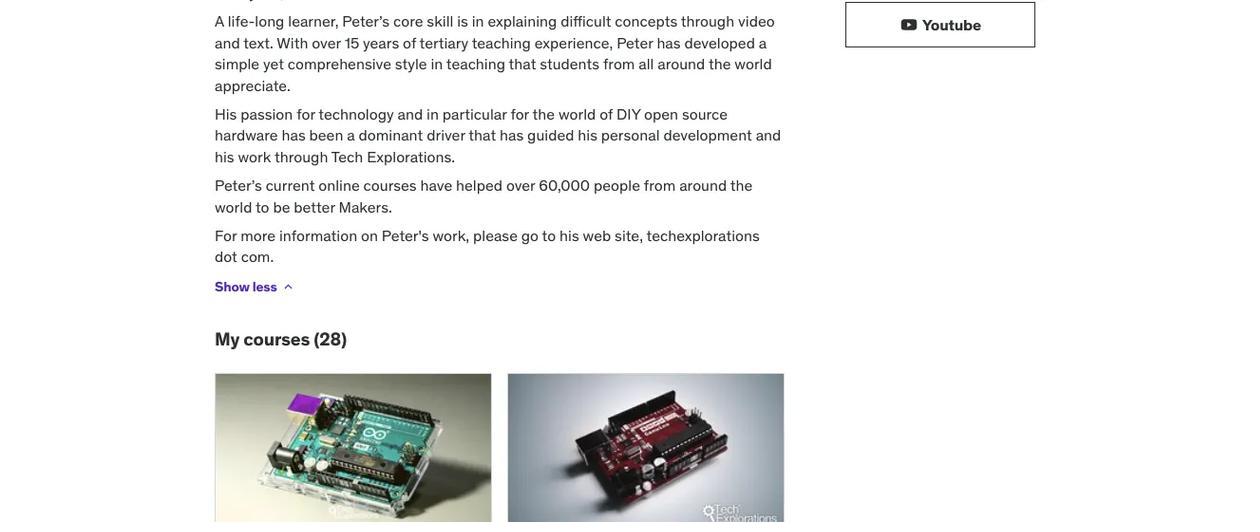 Task type: vqa. For each thing, say whether or not it's contained in the screenshot.
Learner,
yes



Task type: locate. For each thing, give the bounding box(es) containing it.
a
[[759, 33, 767, 52], [347, 125, 355, 145]]

yet
[[263, 54, 284, 74]]

less
[[252, 278, 277, 295]]

0 horizontal spatial courses
[[244, 328, 310, 351]]

through
[[681, 11, 735, 31], [275, 147, 328, 166]]

0 horizontal spatial to
[[256, 197, 269, 216]]

over down learner,
[[312, 33, 341, 52]]

guided
[[527, 125, 574, 145]]

2 horizontal spatial and
[[756, 125, 781, 145]]

peter's
[[382, 226, 429, 245]]

his left 'work'
[[215, 147, 234, 166]]

small image
[[900, 15, 919, 34]]

source
[[682, 104, 728, 124]]

my courses (28)
[[215, 328, 347, 351]]

1 vertical spatial around
[[680, 176, 727, 195]]

has
[[657, 33, 681, 52], [282, 125, 306, 145], [500, 125, 524, 145]]

peter's up 15
[[342, 11, 390, 31]]

a up tech
[[347, 125, 355, 145]]

1 vertical spatial peter's
[[215, 176, 262, 195]]

1 horizontal spatial and
[[398, 104, 423, 124]]

world down developed
[[735, 54, 772, 74]]

the
[[709, 54, 731, 74], [533, 104, 555, 124], [730, 176, 753, 195]]

0 horizontal spatial and
[[215, 33, 240, 52]]

1 vertical spatial in
[[431, 54, 443, 74]]

youtube
[[923, 15, 981, 34]]

to right go
[[542, 226, 556, 245]]

teaching down tertiary
[[446, 54, 505, 74]]

0 vertical spatial peter's
[[342, 11, 390, 31]]

in right the is
[[472, 11, 484, 31]]

simple
[[215, 54, 260, 74]]

peter's down 'work'
[[215, 176, 262, 195]]

over right helped
[[506, 176, 535, 195]]

world
[[735, 54, 772, 74], [559, 104, 596, 124], [215, 197, 252, 216]]

around up techexplorations
[[680, 176, 727, 195]]

0 vertical spatial that
[[509, 54, 536, 74]]

a life-long learner, peter's core skill is in explaining difficult concepts through video and text. with over 15 years of tertiary teaching experience, peter has developed a simple yet comprehensive style in teaching that students from all around the world appreciate. his passion for technology and in particular for the world of diy open source hardware has been a dominant driver that has guided his personal development and his work through tech explorations. peter's current online courses have helped over 60,000 people from around the world to be better makers. for more information on peter's work, please go to his web site, techexplorations dot com.
[[215, 11, 781, 267]]

0 horizontal spatial has
[[282, 125, 306, 145]]

around
[[658, 54, 705, 74], [680, 176, 727, 195]]

that down particular
[[469, 125, 496, 145]]

0 vertical spatial world
[[735, 54, 772, 74]]

1 vertical spatial of
[[600, 104, 613, 124]]

0 horizontal spatial peter's
[[215, 176, 262, 195]]

1 vertical spatial his
[[215, 147, 234, 166]]

skill
[[427, 11, 454, 31]]

over
[[312, 33, 341, 52], [506, 176, 535, 195]]

1 horizontal spatial courses
[[364, 176, 417, 195]]

around right all
[[658, 54, 705, 74]]

a down video
[[759, 33, 767, 52]]

0 vertical spatial over
[[312, 33, 341, 52]]

2 vertical spatial and
[[756, 125, 781, 145]]

0 vertical spatial his
[[578, 125, 598, 145]]

1 vertical spatial and
[[398, 104, 423, 124]]

1 vertical spatial world
[[559, 104, 596, 124]]

teaching down explaining
[[472, 33, 531, 52]]

style
[[395, 54, 427, 74]]

1 vertical spatial to
[[542, 226, 556, 245]]

1 horizontal spatial through
[[681, 11, 735, 31]]

helped
[[456, 176, 503, 195]]

diy
[[617, 104, 641, 124]]

1 vertical spatial the
[[533, 104, 555, 124]]

0 vertical spatial a
[[759, 33, 767, 52]]

of left diy
[[600, 104, 613, 124]]

to left be in the left of the page
[[256, 197, 269, 216]]

1 horizontal spatial that
[[509, 54, 536, 74]]

0 horizontal spatial over
[[312, 33, 341, 52]]

the down "development" at top
[[730, 176, 753, 195]]

0 vertical spatial of
[[403, 33, 416, 52]]

xsmall image
[[281, 279, 296, 295]]

0 vertical spatial the
[[709, 54, 731, 74]]

of down core
[[403, 33, 416, 52]]

life-
[[228, 11, 255, 31]]

for up guided
[[511, 104, 529, 124]]

through up current
[[275, 147, 328, 166]]

2 vertical spatial in
[[427, 104, 439, 124]]

from down peter
[[603, 54, 635, 74]]

0 horizontal spatial for
[[297, 104, 315, 124]]

to
[[256, 197, 269, 216], [542, 226, 556, 245]]

makers.
[[339, 197, 392, 216]]

go
[[521, 226, 539, 245]]

teaching
[[472, 33, 531, 52], [446, 54, 505, 74]]

information
[[279, 226, 357, 245]]

for
[[297, 104, 315, 124], [511, 104, 529, 124]]

web
[[583, 226, 611, 245]]

world up guided
[[559, 104, 596, 124]]

world up for
[[215, 197, 252, 216]]

people
[[594, 176, 640, 195]]

0 horizontal spatial that
[[469, 125, 496, 145]]

been
[[309, 125, 343, 145]]

has left been
[[282, 125, 306, 145]]

0 horizontal spatial a
[[347, 125, 355, 145]]

in down tertiary
[[431, 54, 443, 74]]

0 horizontal spatial through
[[275, 147, 328, 166]]

through up developed
[[681, 11, 735, 31]]

courses right my
[[244, 328, 310, 351]]

1 vertical spatial from
[[644, 176, 676, 195]]

courses up makers.
[[364, 176, 417, 195]]

on
[[361, 226, 378, 245]]

and up dominant
[[398, 104, 423, 124]]

2 vertical spatial world
[[215, 197, 252, 216]]

0 horizontal spatial of
[[403, 33, 416, 52]]

1 horizontal spatial a
[[759, 33, 767, 52]]

1 horizontal spatial peter's
[[342, 11, 390, 31]]

a
[[215, 11, 224, 31]]

1 vertical spatial that
[[469, 125, 496, 145]]

2 for from the left
[[511, 104, 529, 124]]

1 horizontal spatial of
[[600, 104, 613, 124]]

for up been
[[297, 104, 315, 124]]

from
[[603, 54, 635, 74], [644, 176, 676, 195]]

peter's
[[342, 11, 390, 31], [215, 176, 262, 195]]

has down 'concepts'
[[657, 33, 681, 52]]

in up the driver at the left of the page
[[427, 104, 439, 124]]

learner,
[[288, 11, 339, 31]]

long
[[255, 11, 284, 31]]

youtube link
[[846, 2, 1036, 48]]

developed
[[685, 33, 755, 52]]

1 vertical spatial over
[[506, 176, 535, 195]]

in
[[472, 11, 484, 31], [431, 54, 443, 74], [427, 104, 439, 124]]

has left guided
[[500, 125, 524, 145]]

that down explaining
[[509, 54, 536, 74]]

of
[[403, 33, 416, 52], [600, 104, 613, 124]]

0 horizontal spatial world
[[215, 197, 252, 216]]

0 vertical spatial from
[[603, 54, 635, 74]]

peter
[[617, 33, 653, 52]]

and
[[215, 33, 240, 52], [398, 104, 423, 124], [756, 125, 781, 145]]

the up guided
[[533, 104, 555, 124]]

that
[[509, 54, 536, 74], [469, 125, 496, 145]]

his
[[578, 125, 598, 145], [215, 147, 234, 166], [560, 226, 579, 245]]

15
[[345, 33, 359, 52]]

2 vertical spatial the
[[730, 176, 753, 195]]

and right "development" at top
[[756, 125, 781, 145]]

open
[[644, 104, 679, 124]]

1 horizontal spatial from
[[644, 176, 676, 195]]

all
[[639, 54, 654, 74]]

students
[[540, 54, 600, 74]]

0 vertical spatial through
[[681, 11, 735, 31]]

hardware
[[215, 125, 278, 145]]

show
[[215, 278, 250, 295]]

his left web
[[560, 226, 579, 245]]

courses
[[364, 176, 417, 195], [244, 328, 310, 351]]

0 vertical spatial courses
[[364, 176, 417, 195]]

his right guided
[[578, 125, 598, 145]]

the down developed
[[709, 54, 731, 74]]

appreciate.
[[215, 75, 291, 95]]

dot
[[215, 247, 237, 267]]

from right "people"
[[644, 176, 676, 195]]

1 horizontal spatial for
[[511, 104, 529, 124]]

and down the a
[[215, 33, 240, 52]]



Task type: describe. For each thing, give the bounding box(es) containing it.
(28)
[[314, 328, 347, 351]]

courses inside the a life-long learner, peter's core skill is in explaining difficult concepts through video and text. with over 15 years of tertiary teaching experience, peter has developed a simple yet comprehensive style in teaching that students from all around the world appreciate. his passion for technology and in particular for the world of diy open source hardware has been a dominant driver that has guided his personal development and his work through tech explorations. peter's current online courses have helped over 60,000 people from around the world to be better makers. for more information on peter's work, please go to his web site, techexplorations dot com.
[[364, 176, 417, 195]]

0 vertical spatial to
[[256, 197, 269, 216]]

my
[[215, 328, 240, 351]]

techexplorations
[[647, 226, 760, 245]]

please
[[473, 226, 518, 245]]

core
[[393, 11, 423, 31]]

explaining
[[488, 11, 557, 31]]

is
[[457, 11, 468, 31]]

2 horizontal spatial world
[[735, 54, 772, 74]]

particular
[[443, 104, 507, 124]]

development
[[664, 125, 752, 145]]

for
[[215, 226, 237, 245]]

his
[[215, 104, 237, 124]]

passion
[[241, 104, 293, 124]]

work,
[[433, 226, 470, 245]]

dominant
[[359, 125, 423, 145]]

site,
[[615, 226, 643, 245]]

1 vertical spatial courses
[[244, 328, 310, 351]]

0 vertical spatial teaching
[[472, 33, 531, 52]]

2 vertical spatial his
[[560, 226, 579, 245]]

1 vertical spatial a
[[347, 125, 355, 145]]

difficult
[[561, 11, 611, 31]]

text.
[[243, 33, 273, 52]]

show less button
[[215, 268, 296, 306]]

concepts
[[615, 11, 678, 31]]

60,000
[[539, 176, 590, 195]]

0 vertical spatial and
[[215, 33, 240, 52]]

online
[[319, 176, 360, 195]]

with
[[277, 33, 308, 52]]

explorations.
[[367, 147, 455, 166]]

1 for from the left
[[297, 104, 315, 124]]

1 vertical spatial teaching
[[446, 54, 505, 74]]

com.
[[241, 247, 274, 267]]

have
[[420, 176, 452, 195]]

more
[[241, 226, 276, 245]]

personal
[[601, 125, 660, 145]]

1 vertical spatial through
[[275, 147, 328, 166]]

1 horizontal spatial to
[[542, 226, 556, 245]]

work
[[238, 147, 271, 166]]

tech
[[331, 147, 363, 166]]

be
[[273, 197, 290, 216]]

1 horizontal spatial over
[[506, 176, 535, 195]]

driver
[[427, 125, 465, 145]]

comprehensive
[[288, 54, 391, 74]]

1 horizontal spatial has
[[500, 125, 524, 145]]

experience,
[[535, 33, 613, 52]]

1 horizontal spatial world
[[559, 104, 596, 124]]

video
[[738, 11, 775, 31]]

show less
[[215, 278, 277, 295]]

technology
[[319, 104, 394, 124]]

better
[[294, 197, 335, 216]]

2 horizontal spatial has
[[657, 33, 681, 52]]

tertiary
[[420, 33, 469, 52]]

0 vertical spatial in
[[472, 11, 484, 31]]

current
[[266, 176, 315, 195]]

years
[[363, 33, 399, 52]]

0 vertical spatial around
[[658, 54, 705, 74]]

0 horizontal spatial from
[[603, 54, 635, 74]]



